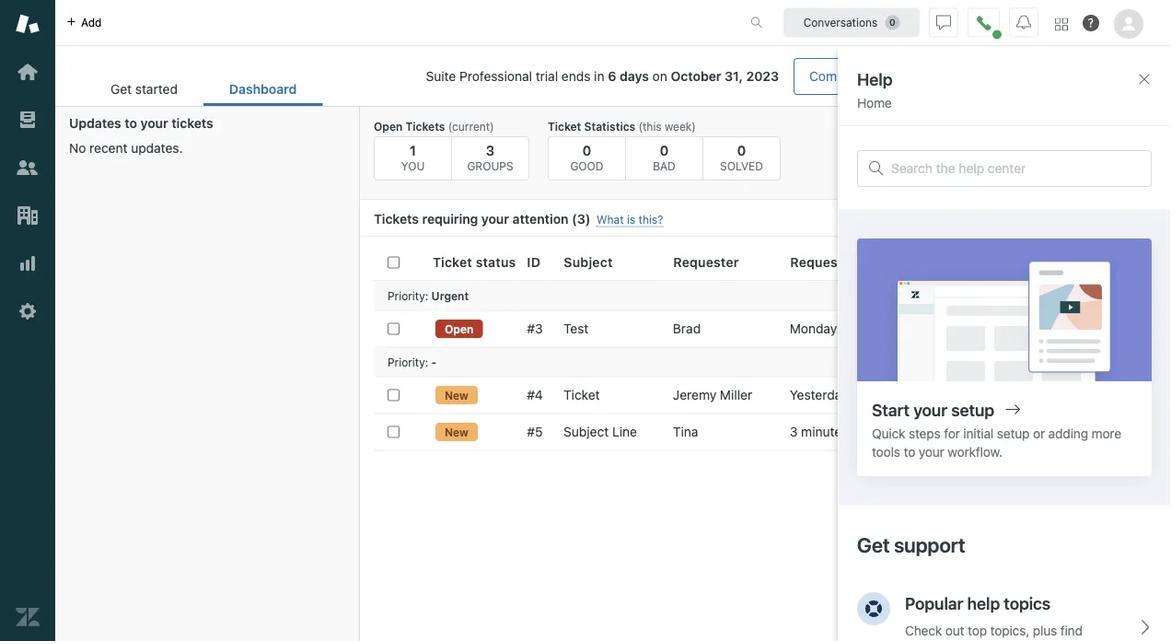 Task type: vqa. For each thing, say whether or not it's contained in the screenshot.
Compare Plans
yes



Task type: locate. For each thing, give the bounding box(es) containing it.
open up 1 you
[[374, 120, 403, 133]]

1 requester from the left
[[674, 254, 739, 270]]

:
[[425, 289, 429, 302], [425, 355, 429, 368]]

1 : from the top
[[425, 289, 429, 302]]

0 vertical spatial jeremy miller
[[1038, 321, 1118, 336]]

1 vertical spatial your
[[482, 211, 509, 227]]

1 vertical spatial support
[[961, 387, 1009, 403]]

jeremy
[[1038, 321, 1082, 336], [673, 387, 717, 403]]

2 requester from the left
[[791, 254, 856, 270]]

priority down select all tickets option
[[388, 289, 425, 302]]

main element
[[0, 0, 55, 641]]

priority
[[388, 289, 425, 302], [388, 355, 425, 368]]

support
[[961, 321, 1009, 336], [961, 387, 1009, 403], [961, 424, 1009, 439]]

1 horizontal spatial 3
[[577, 211, 586, 227]]

1 horizontal spatial requester
[[791, 254, 856, 270]]

subject down )
[[564, 254, 613, 270]]

3 inside 3 groups
[[486, 142, 495, 158]]

what
[[597, 213, 624, 226]]

3 inside grid
[[790, 424, 798, 439]]

subject down ticket link
[[564, 424, 609, 439]]

new left the #4
[[445, 389, 469, 402]]

#4
[[527, 387, 543, 403]]

updates to your tickets
[[69, 116, 213, 131]]

0 vertical spatial new
[[445, 389, 469, 402]]

2 vertical spatial support
[[961, 424, 1009, 439]]

open down urgent
[[445, 322, 474, 335]]

0 vertical spatial support
[[961, 321, 1009, 336]]

16:33
[[841, 321, 874, 336]]

urgent
[[432, 289, 469, 302]]

1 vertical spatial open
[[445, 322, 474, 335]]

monday
[[790, 321, 838, 336]]

0 horizontal spatial -
[[432, 355, 437, 368]]

requester
[[674, 254, 739, 270], [791, 254, 856, 270]]

0 horizontal spatial 3
[[486, 142, 495, 158]]

1 vertical spatial subject
[[564, 424, 609, 439]]

jeremy miller up tina
[[673, 387, 753, 403]]

your up status
[[482, 211, 509, 227]]

ticket
[[548, 120, 582, 133], [433, 254, 473, 270], [564, 387, 600, 403]]

2 horizontal spatial 3
[[790, 424, 798, 439]]

0 vertical spatial -
[[432, 355, 437, 368]]

miller down assignee
[[1085, 321, 1118, 336]]

add
[[81, 16, 102, 29]]

2 vertical spatial ticket
[[564, 387, 600, 403]]

subject inside subject line link
[[564, 424, 609, 439]]

professional
[[460, 69, 532, 84]]

none checkbox inside grid
[[388, 426, 400, 438]]

0 horizontal spatial jeremy
[[673, 387, 717, 403]]

your for requiring
[[482, 211, 509, 227]]

ticket up 'subject line'
[[564, 387, 600, 403]]

zendesk image
[[16, 605, 40, 629]]

: left urgent
[[425, 289, 429, 302]]

0 up good
[[583, 142, 592, 158]]

open inside grid
[[445, 322, 474, 335]]

3 left "minutes"
[[790, 424, 798, 439]]

3 up groups
[[486, 142, 495, 158]]

1 vertical spatial jeremy miller
[[673, 387, 753, 403]]

jeremy miller
[[1038, 321, 1118, 336], [673, 387, 753, 403]]

2 0 from the left
[[660, 142, 669, 158]]

1 vertical spatial tickets
[[374, 211, 419, 227]]

get started tab
[[85, 72, 204, 106]]

1 vertical spatial 3
[[577, 211, 586, 227]]

plans
[[867, 69, 899, 84]]

button displays agent's chat status as invisible. image
[[937, 15, 952, 30]]

ago
[[852, 424, 874, 439]]

requester updated
[[791, 254, 913, 270]]

0 vertical spatial priority
[[388, 289, 425, 302]]

subject
[[564, 254, 613, 270], [564, 424, 609, 439]]

3 groups
[[467, 142, 514, 172]]

0 vertical spatial subject
[[564, 254, 613, 270]]

0 vertical spatial ticket
[[548, 120, 582, 133]]

1 vertical spatial :
[[425, 355, 429, 368]]

tickets up 1
[[406, 120, 445, 133]]

ticket for statistics
[[548, 120, 582, 133]]

tab list containing get started
[[85, 72, 323, 106]]

1 priority from the top
[[388, 289, 425, 302]]

0 inside 0 good
[[583, 142, 592, 158]]

: for urgent
[[425, 289, 429, 302]]

1 subject from the top
[[564, 254, 613, 270]]

grid containing ticket status
[[360, 244, 1172, 641]]

#5
[[527, 424, 543, 439]]

miller left yesterday
[[720, 387, 753, 403]]

1 horizontal spatial miller
[[1085, 321, 1118, 336]]

recent
[[89, 140, 128, 156]]

0 inside 0 solved
[[738, 142, 746, 158]]

minutes
[[802, 424, 849, 439]]

priority down priority : urgent
[[388, 355, 425, 368]]

section
[[337, 58, 1041, 95]]

ticket up urgent
[[433, 254, 473, 270]]

0 horizontal spatial requester
[[674, 254, 739, 270]]

tickets
[[406, 120, 445, 133], [374, 211, 419, 227]]

priority for priority : -
[[388, 355, 425, 368]]

solved
[[720, 159, 764, 172]]

attention
[[513, 211, 569, 227]]

3 for 3 minutes ago
[[790, 424, 798, 439]]

chat now button
[[1071, 58, 1157, 95]]

October 31, 2023 text field
[[671, 69, 779, 84]]

3 0 from the left
[[738, 142, 746, 158]]

good
[[571, 159, 604, 172]]

grid
[[360, 244, 1172, 641]]

support for jeremy miller
[[961, 321, 1009, 336]]

this?
[[639, 213, 664, 226]]

6
[[608, 69, 617, 84]]

open
[[374, 120, 403, 133], [445, 322, 474, 335]]

1 horizontal spatial jeremy miller
[[1038, 321, 1118, 336]]

days
[[620, 69, 649, 84]]

subject for subject
[[564, 254, 613, 270]]

0 for 0 solved
[[738, 142, 746, 158]]

support for -
[[961, 424, 1009, 439]]

requester left updated
[[791, 254, 856, 270]]

jeremy down assignee
[[1038, 321, 1082, 336]]

0 vertical spatial miller
[[1085, 321, 1118, 336]]

0 vertical spatial jeremy
[[1038, 321, 1082, 336]]

: down priority : urgent
[[425, 355, 429, 368]]

0 solved
[[720, 142, 764, 172]]

1 0 from the left
[[583, 142, 592, 158]]

organizations image
[[16, 204, 40, 228]]

0 vertical spatial your
[[141, 116, 168, 131]]

requiring
[[422, 211, 478, 227]]

0 horizontal spatial open
[[374, 120, 403, 133]]

None checkbox
[[388, 323, 400, 335], [388, 389, 400, 401], [388, 323, 400, 335], [388, 389, 400, 401]]

1 vertical spatial ticket
[[433, 254, 473, 270]]

0 horizontal spatial your
[[141, 116, 168, 131]]

0 up bad
[[660, 142, 669, 158]]

section containing compare plans
[[337, 58, 1041, 95]]

0 inside 0 bad
[[660, 142, 669, 158]]

3 left what
[[577, 211, 586, 227]]

your
[[141, 116, 168, 131], [482, 211, 509, 227]]

in
[[594, 69, 605, 84]]

requester for requester updated
[[791, 254, 856, 270]]

1 new from the top
[[445, 389, 469, 402]]

1 horizontal spatial -
[[1038, 424, 1044, 439]]

1 horizontal spatial open
[[445, 322, 474, 335]]

2 subject from the top
[[564, 424, 609, 439]]

None checkbox
[[388, 426, 400, 438]]

new for #5
[[445, 426, 469, 438]]

0 up solved
[[738, 142, 746, 158]]

2 new from the top
[[445, 426, 469, 438]]

3 for 3 groups
[[486, 142, 495, 158]]

zendesk products image
[[1056, 18, 1069, 31]]

jeremy up tina
[[673, 387, 717, 403]]

admin image
[[16, 299, 40, 323]]

get help image
[[1083, 15, 1100, 31]]

subject for subject line
[[564, 424, 609, 439]]

play
[[1128, 211, 1152, 227]]

new
[[445, 389, 469, 402], [445, 426, 469, 438]]

0 vertical spatial 3
[[486, 142, 495, 158]]

0 vertical spatial open
[[374, 120, 403, 133]]

no
[[69, 140, 86, 156]]

3 support from the top
[[961, 424, 1009, 439]]

3 minutes ago
[[790, 424, 874, 439]]

tina
[[673, 424, 699, 439]]

tab list
[[85, 72, 323, 106]]

2 vertical spatial 3
[[790, 424, 798, 439]]

1 horizontal spatial 0
[[660, 142, 669, 158]]

0 vertical spatial :
[[425, 289, 429, 302]]

compare
[[810, 69, 864, 84]]

open for open tickets (current)
[[374, 120, 403, 133]]

conversations
[[804, 16, 878, 29]]

1 horizontal spatial your
[[482, 211, 509, 227]]

tickets
[[172, 116, 213, 131]]

0 horizontal spatial jeremy miller
[[673, 387, 753, 403]]

open for open
[[445, 322, 474, 335]]

2 : from the top
[[425, 355, 429, 368]]

(current)
[[448, 120, 494, 133]]

group
[[962, 254, 1001, 270]]

1 vertical spatial new
[[445, 426, 469, 438]]

2 horizontal spatial 0
[[738, 142, 746, 158]]

priority : urgent
[[388, 289, 469, 302]]

new for #4
[[445, 389, 469, 402]]

requester up brad
[[674, 254, 739, 270]]

1 support from the top
[[961, 321, 1009, 336]]

dashboard
[[229, 82, 297, 97]]

2 priority from the top
[[388, 355, 425, 368]]

jeremy miller down assignee
[[1038, 321, 1118, 336]]

bad
[[653, 159, 676, 172]]

17:03
[[852, 387, 885, 403]]

your right to
[[141, 116, 168, 131]]

tickets requiring your attention ( 3 ) what is this?
[[374, 211, 664, 227]]

1 vertical spatial miller
[[720, 387, 753, 403]]

ticket up 0 good
[[548, 120, 582, 133]]

tickets up select all tickets option
[[374, 211, 419, 227]]

assignee
[[1039, 254, 1097, 270]]

-
[[432, 355, 437, 368], [1038, 424, 1044, 439]]

0 horizontal spatial 0
[[583, 142, 592, 158]]

1 vertical spatial priority
[[388, 355, 425, 368]]

miller
[[1085, 321, 1118, 336], [720, 387, 753, 403]]

new left #5
[[445, 426, 469, 438]]

customers image
[[16, 156, 40, 180]]

monday 16:33
[[790, 321, 874, 336]]



Task type: describe. For each thing, give the bounding box(es) containing it.
priority : -
[[388, 355, 437, 368]]

october
[[671, 69, 722, 84]]

id
[[527, 254, 541, 270]]

line
[[613, 424, 637, 439]]

1 you
[[401, 142, 425, 172]]

your for to
[[141, 116, 168, 131]]

compare plans button
[[794, 58, 915, 95]]

0 good
[[571, 142, 604, 172]]

test
[[564, 321, 589, 336]]

compare plans
[[810, 69, 899, 84]]

2023
[[747, 69, 779, 84]]

1 vertical spatial jeremy
[[673, 387, 717, 403]]

0 vertical spatial tickets
[[406, 120, 445, 133]]

status
[[476, 254, 516, 270]]

get
[[111, 82, 132, 97]]

ticket link
[[564, 387, 600, 403]]

priority for priority : urgent
[[388, 289, 425, 302]]

now
[[1118, 69, 1142, 84]]

0 horizontal spatial miller
[[720, 387, 753, 403]]

Select All Tickets checkbox
[[388, 256, 400, 268]]

test link
[[564, 321, 589, 337]]

chat
[[1086, 69, 1114, 84]]

1 vertical spatial -
[[1038, 424, 1044, 439]]

(this
[[639, 120, 662, 133]]

subject line link
[[564, 424, 637, 440]]

0 bad
[[653, 142, 676, 172]]

week)
[[665, 120, 696, 133]]

notifications image
[[1017, 15, 1032, 30]]

ticket for status
[[433, 254, 473, 270]]

0 for 0 bad
[[660, 142, 669, 158]]

play button
[[1117, 205, 1163, 233]]

on
[[653, 69, 668, 84]]

ticket status
[[433, 254, 516, 270]]

)
[[586, 211, 591, 227]]

0 for 0 good
[[583, 142, 592, 158]]

views image
[[16, 108, 40, 132]]

31,
[[725, 69, 743, 84]]

trial
[[536, 69, 558, 84]]

you
[[401, 159, 425, 172]]

ticket statistics (this week)
[[548, 120, 696, 133]]

chat now
[[1086, 69, 1142, 84]]

to
[[125, 116, 137, 131]]

subject line
[[564, 424, 637, 439]]

open tickets (current)
[[374, 120, 494, 133]]

suite professional trial ends in 6 days on october 31, 2023
[[426, 69, 779, 84]]

get started
[[111, 82, 178, 97]]

brad
[[673, 321, 701, 336]]

: for -
[[425, 355, 429, 368]]

2 support from the top
[[961, 387, 1009, 403]]

statistics
[[584, 120, 636, 133]]

1 horizontal spatial jeremy
[[1038, 321, 1082, 336]]

no recent updates.
[[69, 140, 183, 156]]

(
[[572, 211, 577, 227]]

reporting image
[[16, 251, 40, 275]]

ends
[[562, 69, 591, 84]]

groups
[[467, 159, 514, 172]]

updates.
[[131, 140, 183, 156]]

updates
[[69, 116, 121, 131]]

zendesk support image
[[16, 12, 40, 36]]

get started image
[[16, 60, 40, 84]]

1
[[410, 142, 416, 158]]

is
[[627, 213, 636, 226]]

conversations button
[[784, 8, 920, 37]]

suite
[[426, 69, 456, 84]]

started
[[135, 82, 178, 97]]

add button
[[55, 0, 113, 45]]

updated
[[860, 254, 913, 270]]

requester for requester
[[674, 254, 739, 270]]

yesterday
[[790, 387, 849, 403]]

#3
[[527, 321, 543, 336]]

yesterday 17:03
[[790, 387, 885, 403]]



